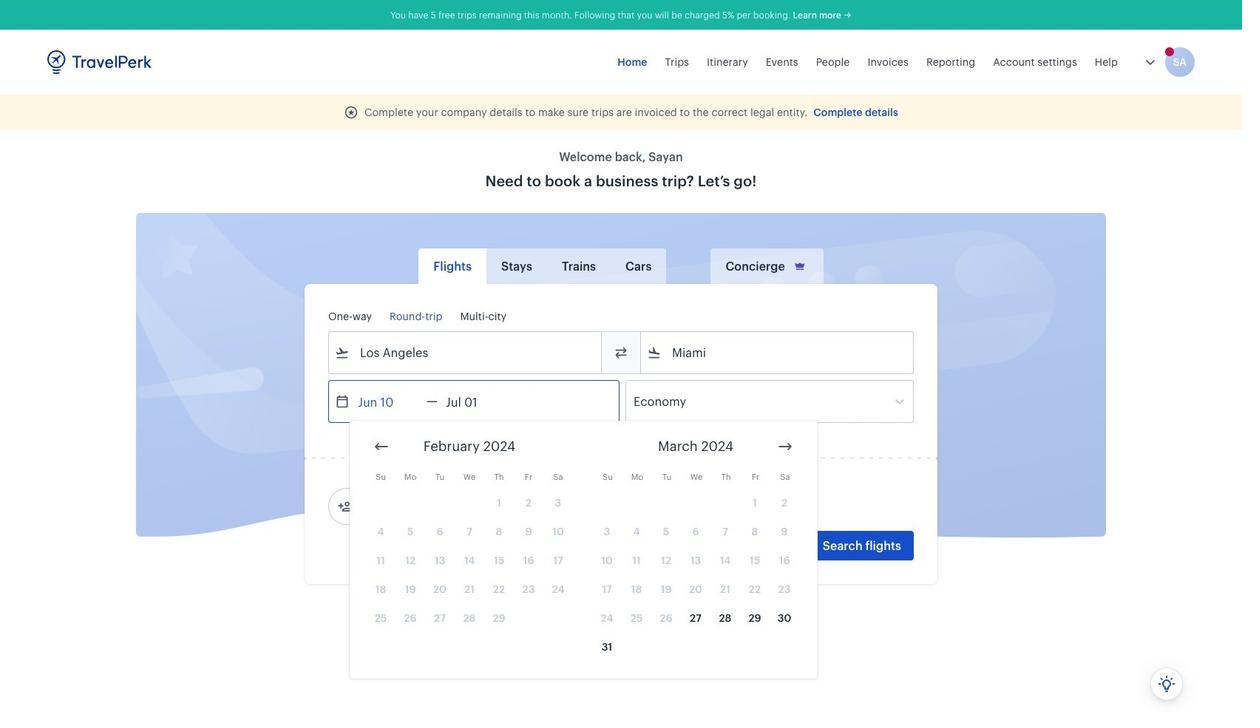 Task type: vqa. For each thing, say whether or not it's contained in the screenshot.
Calendar application
yes



Task type: describe. For each thing, give the bounding box(es) containing it.
calendar application
[[350, 421, 1243, 679]]

From search field
[[350, 341, 582, 365]]



Task type: locate. For each thing, give the bounding box(es) containing it.
move forward to switch to the next month. image
[[777, 438, 794, 456]]

Add first traveler search field
[[353, 495, 507, 518]]

Depart text field
[[350, 381, 427, 422]]

move backward to switch to the previous month. image
[[373, 438, 391, 456]]

To search field
[[662, 341, 894, 365]]

Return text field
[[438, 381, 515, 422]]



